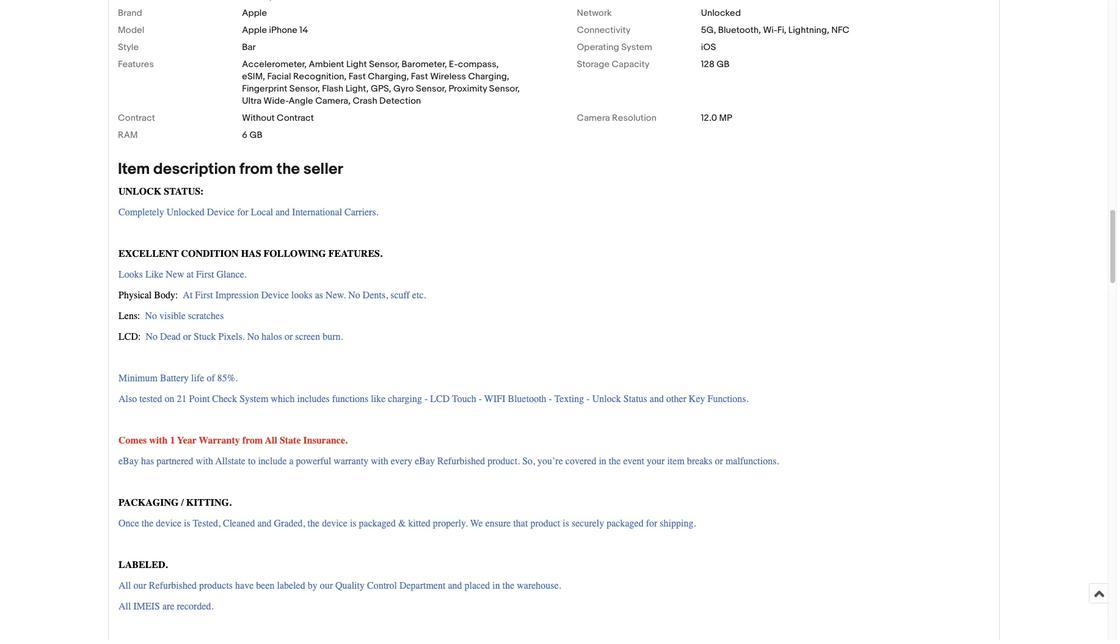 Task type: vqa. For each thing, say whether or not it's contained in the screenshot.
System
yes



Task type: locate. For each thing, give the bounding box(es) containing it.
brand
[[118, 8, 142, 19]]

contract
[[118, 113, 155, 124], [277, 113, 314, 124]]

charging, down compass,
[[468, 71, 509, 83]]

contract down angle
[[277, 113, 314, 124]]

gb right the '128'
[[717, 59, 730, 71]]

14
[[300, 25, 308, 36]]

unlocked
[[701, 8, 741, 19]]

0 horizontal spatial contract
[[118, 113, 155, 124]]

wireless
[[430, 71, 466, 83]]

resolution
[[612, 113, 657, 124]]

storage
[[577, 59, 610, 71]]

1 horizontal spatial gb
[[717, 59, 730, 71]]

5g,
[[701, 25, 716, 36]]

sensor, down wireless
[[416, 83, 447, 95]]

apple
[[242, 8, 267, 19], [242, 25, 267, 36]]

angle
[[289, 96, 313, 107]]

from
[[239, 160, 273, 179]]

sensor, up "gps,"
[[369, 59, 400, 71]]

fast
[[349, 71, 366, 83], [411, 71, 428, 83]]

0 horizontal spatial charging,
[[368, 71, 409, 83]]

light
[[346, 59, 367, 71]]

1 vertical spatial gb
[[249, 130, 263, 141]]

fi,
[[777, 25, 787, 36]]

1 contract from the left
[[118, 113, 155, 124]]

detection
[[379, 96, 421, 107]]

2 charging, from the left
[[468, 71, 509, 83]]

charging, up "gps,"
[[368, 71, 409, 83]]

fast down "barometer,"
[[411, 71, 428, 83]]

accelerometer, ambient light sensor, barometer, e-compass, esim, facial recognition, fast charging, fast wireless charging, fingerprint sensor, flash light, gps, gyro sensor, proximity sensor, ultra wide-angle camera, crash detection
[[242, 59, 520, 107]]

camera
[[577, 113, 610, 124]]

operating
[[577, 42, 619, 53]]

compass,
[[458, 59, 499, 71]]

nfc
[[831, 25, 850, 36]]

gb
[[717, 59, 730, 71], [249, 130, 263, 141]]

0 horizontal spatial gb
[[249, 130, 263, 141]]

description
[[153, 160, 236, 179]]

wide-
[[264, 96, 289, 107]]

1 horizontal spatial charging,
[[468, 71, 509, 83]]

1 apple from the top
[[242, 8, 267, 19]]

gb right 6
[[249, 130, 263, 141]]

mp
[[719, 113, 732, 124]]

features
[[118, 59, 154, 71]]

0 horizontal spatial fast
[[349, 71, 366, 83]]

style
[[118, 42, 139, 53]]

contract up 'ram'
[[118, 113, 155, 124]]

charging,
[[368, 71, 409, 83], [468, 71, 509, 83]]

recognition,
[[293, 71, 347, 83]]

apple up bar
[[242, 25, 267, 36]]

apple up apple iphone 14
[[242, 8, 267, 19]]

ambient
[[309, 59, 344, 71]]

item
[[118, 160, 150, 179]]

2 apple from the top
[[242, 25, 267, 36]]

accelerometer,
[[242, 59, 307, 71]]

1 vertical spatial apple
[[242, 25, 267, 36]]

operating system
[[577, 42, 652, 53]]

0 vertical spatial gb
[[717, 59, 730, 71]]

proximity
[[449, 83, 487, 95]]

seller
[[303, 160, 343, 179]]

sensor,
[[369, 59, 400, 71], [289, 83, 320, 95], [416, 83, 447, 95], [489, 83, 520, 95]]

fast up light,
[[349, 71, 366, 83]]

iphone
[[269, 25, 297, 36]]

1 horizontal spatial contract
[[277, 113, 314, 124]]

0 vertical spatial apple
[[242, 8, 267, 19]]

e-
[[449, 59, 458, 71]]

light,
[[346, 83, 369, 95]]

flash
[[322, 83, 343, 95]]

1 horizontal spatial fast
[[411, 71, 428, 83]]



Task type: describe. For each thing, give the bounding box(es) containing it.
esim,
[[242, 71, 265, 83]]

system
[[621, 42, 652, 53]]

fingerprint
[[242, 83, 287, 95]]

without
[[242, 113, 275, 124]]

gb for 6 gb
[[249, 130, 263, 141]]

gyro
[[393, 83, 414, 95]]

ultra
[[242, 96, 262, 107]]

apple iphone 14
[[242, 25, 308, 36]]

facial
[[267, 71, 291, 83]]

2 contract from the left
[[277, 113, 314, 124]]

storage capacity
[[577, 59, 650, 71]]

apple for apple
[[242, 8, 267, 19]]

ios
[[701, 42, 716, 53]]

the
[[276, 160, 300, 179]]

sensor, down compass,
[[489, 83, 520, 95]]

lightning,
[[789, 25, 829, 36]]

1 fast from the left
[[349, 71, 366, 83]]

network
[[577, 8, 612, 19]]

ram
[[118, 130, 138, 141]]

gb for 128 gb
[[717, 59, 730, 71]]

wi-
[[763, 25, 777, 36]]

item description from the seller
[[118, 160, 343, 179]]

sensor, up angle
[[289, 83, 320, 95]]

bar
[[242, 42, 256, 53]]

model
[[118, 25, 144, 36]]

connectivity
[[577, 25, 631, 36]]

camera,
[[315, 96, 351, 107]]

128 gb
[[701, 59, 730, 71]]

camera resolution
[[577, 113, 657, 124]]

bluetooth,
[[718, 25, 761, 36]]

128
[[701, 59, 715, 71]]

crash
[[353, 96, 377, 107]]

6 gb
[[242, 130, 263, 141]]

5g, bluetooth, wi-fi, lightning, nfc
[[701, 25, 850, 36]]

12.0
[[701, 113, 717, 124]]

gps,
[[371, 83, 391, 95]]

1 charging, from the left
[[368, 71, 409, 83]]

capacity
[[612, 59, 650, 71]]

apple for apple iphone 14
[[242, 25, 267, 36]]

12.0 mp
[[701, 113, 732, 124]]

6
[[242, 130, 247, 141]]

barometer,
[[402, 59, 447, 71]]

without contract
[[242, 113, 314, 124]]

2 fast from the left
[[411, 71, 428, 83]]



